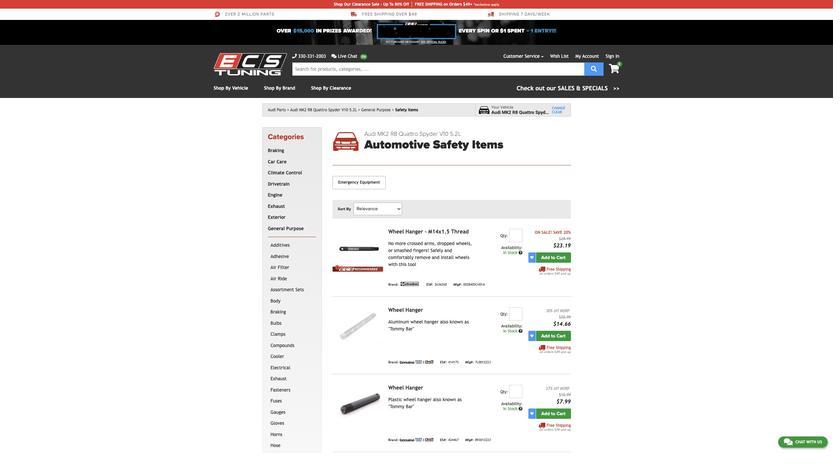 Task type: locate. For each thing, give the bounding box(es) containing it.
2 horizontal spatial v10
[[551, 110, 559, 115]]

$28.99
[[559, 237, 571, 241]]

bar" inside the plastic wheel hanger also known as "tommy bar"
[[406, 404, 414, 410]]

1 vertical spatial availability:
[[501, 324, 523, 329]]

2 add to cart from the top
[[541, 333, 566, 339]]

braking up bulbs on the left bottom of page
[[271, 310, 286, 315]]

cooler
[[271, 354, 284, 360]]

audi inside audi mk2 r8 quattro spyder v10 5.2l automotive safety items
[[364, 130, 376, 138]]

3 add to cart button from the top
[[536, 409, 571, 419]]

free down $23.19
[[547, 267, 555, 272]]

vehicle down ecs tuning image on the top left of the page
[[232, 85, 248, 91]]

free shipping over $49 link
[[351, 11, 417, 17]]

also
[[440, 319, 448, 325], [433, 397, 441, 403]]

0 vertical spatial clearance
[[352, 2, 371, 7]]

5.2l inside the your vehicle audi mk2 r8 quattro spyder v10 5.2l
[[560, 110, 569, 115]]

or left $1
[[491, 28, 499, 34]]

shop by brand
[[264, 85, 295, 91]]

0 vertical spatial off
[[554, 309, 559, 314]]

1 free shipping on orders $49 and up from the top
[[540, 267, 571, 276]]

or
[[491, 28, 499, 34], [388, 248, 393, 253]]

clearance right our
[[352, 2, 371, 7]]

as
[[464, 319, 469, 325], [457, 397, 462, 403]]

msrp for $7.99
[[560, 387, 570, 391]]

0 vertical spatial as
[[464, 319, 469, 325]]

2 availability: from the top
[[501, 324, 523, 329]]

1 add from the top
[[541, 255, 550, 261]]

1 vertical spatial bar"
[[406, 404, 414, 410]]

1 question circle image from the top
[[519, 251, 523, 255]]

2 vertical spatial availability:
[[501, 402, 523, 407]]

1 wheel from the top
[[388, 229, 404, 235]]

add to cart button down $23.19
[[536, 253, 571, 263]]

mfg#: for $14.66
[[465, 361, 474, 365]]

braking link up care
[[267, 145, 315, 157]]

clear
[[552, 110, 562, 114]]

gauges link
[[269, 407, 315, 418]]

m14x1.5
[[428, 229, 450, 235]]

3 availability: from the top
[[501, 402, 523, 407]]

us
[[817, 440, 822, 445]]

1 horizontal spatial mk2
[[377, 130, 389, 138]]

equipment
[[360, 180, 380, 185]]

2 vertical spatial add
[[541, 411, 550, 417]]

sales & specials
[[558, 85, 608, 92]]

2 add to wish list image from the top
[[530, 412, 534, 416]]

general inside general purpose link
[[268, 226, 285, 231]]

0 horizontal spatial spyder
[[328, 108, 340, 112]]

0 vertical spatial question circle image
[[519, 251, 523, 255]]

specials
[[582, 85, 608, 92]]

clearance for our
[[352, 2, 371, 7]]

0 horizontal spatial as
[[457, 397, 462, 403]]

2 add from the top
[[541, 333, 550, 339]]

quattro left clear in the right of the page
[[519, 110, 534, 115]]

known inside the plastic wheel hanger also known as "tommy bar"
[[443, 397, 456, 403]]

msrp inside "30% off msrp $20.99 $14.66"
[[560, 309, 570, 314]]

3 add from the top
[[541, 411, 550, 417]]

1 "tommy from the top
[[388, 326, 404, 332]]

27% off msrp $10.99 $7.99
[[546, 387, 571, 405]]

free shipping on orders $49 and up down $23.19
[[540, 267, 571, 276]]

list
[[561, 54, 569, 59]]

2 qty: from the top
[[500, 312, 508, 317]]

3 wheel from the top
[[388, 385, 404, 391]]

wheel hanger link up plastic
[[388, 385, 423, 391]]

add to cart down $7.99
[[541, 411, 566, 417]]

audi for audi parts
[[268, 108, 276, 112]]

hanger inside aluminum wheel hanger also known as "tommy bar"
[[424, 319, 439, 325]]

wheel hanger up aluminum
[[388, 307, 423, 314]]

1 horizontal spatial safety
[[433, 138, 469, 152]]

wheel inside aluminum wheel hanger also known as "tommy bar"
[[411, 319, 423, 325]]

v10 for audi mk2 r8 quattro spyder v10 5.2l
[[342, 108, 348, 112]]

2 wheel hanger link from the top
[[388, 385, 423, 391]]

orders
[[449, 2, 462, 7]]

with left us
[[806, 440, 816, 445]]

or inside no more crossed arms, dropped wheels, or smashed fingers! safely and comfortably remove and install wheels with this tool
[[388, 248, 393, 253]]

0 vertical spatial braking link
[[267, 145, 315, 157]]

exhaust down electrical
[[271, 377, 287, 382]]

1 wheel hanger from the top
[[388, 307, 423, 314]]

0 horizontal spatial purpose
[[286, 226, 304, 231]]

1 stock from the top
[[508, 251, 517, 255]]

clearance up audi mk2 r8 quattro spyder v10 5.2l link
[[330, 85, 351, 91]]

es#: left 424467
[[440, 439, 447, 442]]

2003
[[316, 54, 326, 59]]

2 wheel hanger from the top
[[388, 385, 423, 391]]

schwaben - corporate logo image
[[400, 282, 420, 286]]

live chat
[[338, 54, 357, 59]]

quattro for audi mk2 r8 quattro spyder v10 5.2l automotive safety items
[[399, 130, 418, 138]]

1 up from the top
[[567, 272, 571, 276]]

on
[[444, 2, 448, 7], [540, 272, 543, 276], [540, 350, 543, 354], [540, 428, 543, 432]]

over 2 million parts link
[[214, 11, 274, 17]]

$10.99
[[559, 393, 571, 398]]

add down on sale!                         save 20% $28.99 $23.19
[[541, 255, 550, 261]]

wheel up plastic
[[388, 385, 404, 391]]

customer service button
[[504, 53, 544, 60]]

to for $14.66
[[551, 333, 555, 339]]

free shipping on orders $49 and up down $7.99
[[540, 424, 571, 432]]

exhaust link inside general purpose subcategories element
[[269, 374, 315, 385]]

question circle image for wheel hanger
[[519, 329, 523, 333]]

1 msrp from the top
[[560, 309, 570, 314]]

audi mk2 r8 quattro spyder v10 5.2l link
[[290, 108, 360, 112]]

0 vertical spatial purpose
[[377, 108, 391, 112]]

known for $7.99
[[443, 397, 456, 403]]

1 vertical spatial exhaust link
[[269, 374, 315, 385]]

entry!!!
[[535, 28, 556, 34]]

add for $14.66
[[541, 333, 550, 339]]

exhaust
[[268, 204, 285, 209], [271, 377, 287, 382]]

ecs tuning 'spin to win' contest logo image
[[377, 23, 456, 39]]

wheel right plastic
[[404, 397, 416, 403]]

1 vertical spatial stock
[[508, 329, 517, 334]]

wheel up more on the left bottom of page
[[388, 229, 404, 235]]

phone image
[[292, 54, 297, 59]]

0 horizontal spatial over
[[225, 12, 236, 17]]

2 vertical spatial add to cart
[[541, 411, 566, 417]]

as inside the plastic wheel hanger also known as "tommy bar"
[[457, 397, 462, 403]]

0 vertical spatial with
[[388, 262, 398, 267]]

off for $14.66
[[554, 309, 559, 314]]

0 vertical spatial mfg#:
[[453, 283, 462, 287]]

chat right live
[[348, 54, 357, 59]]

0 vertical spatial hanger
[[405, 229, 423, 235]]

2 stock from the top
[[508, 329, 517, 334]]

shipping left the 7
[[499, 12, 519, 17]]

1 vertical spatial in stock
[[503, 329, 519, 334]]

0 horizontal spatial 5.2l
[[349, 108, 357, 112]]

2 question circle image from the top
[[519, 329, 523, 333]]

free shipping on orders $49 and up for $7.99
[[540, 424, 571, 432]]

2 cart from the top
[[557, 333, 566, 339]]

clearance
[[352, 2, 371, 7], [330, 85, 351, 91]]

1 horizontal spatial general purpose link
[[361, 108, 394, 112]]

shop for shop our clearance sale - up to 80% off
[[334, 2, 343, 7]]

- up arms,
[[425, 229, 427, 235]]

mfg#: left 002840sch01a
[[453, 283, 462, 287]]

0 vertical spatial genuine volkswagen audi - corporate logo image
[[400, 361, 433, 364]]

0 horizontal spatial -
[[381, 2, 382, 7]]

and down $23.19
[[561, 272, 566, 276]]

off inside "30% off msrp $20.99 $14.66"
[[554, 309, 559, 314]]

hanger right plastic
[[417, 397, 432, 403]]

*exclusions
[[474, 2, 490, 6]]

question circle image
[[519, 251, 523, 255], [519, 329, 523, 333]]

in for no more crossed arms, dropped wheels, or smashed fingers! safely and comfortably remove and install wheels with this tool
[[503, 251, 507, 255]]

hanger up crossed
[[405, 229, 423, 235]]

1 horizontal spatial general
[[361, 108, 375, 112]]

orders for $7.99
[[544, 428, 554, 432]]

1 vertical spatial vehicle
[[501, 105, 513, 110]]

2 horizontal spatial spyder
[[535, 110, 550, 115]]

es#424467 - 893012223 - wheel hanger  - plastic wheel hanger also known as "tommy bar" - genuine volkswagen audi - audi volkswagen image
[[332, 385, 383, 423]]

categories
[[268, 133, 304, 141]]

2 free shipping on orders $49 and up from the top
[[540, 346, 571, 354]]

0 vertical spatial over
[[225, 12, 236, 17]]

qty: for $7.99
[[500, 390, 508, 395]]

0 vertical spatial general
[[361, 108, 375, 112]]

wheel hanger link up aluminum
[[388, 307, 423, 314]]

exhaust up exterior
[[268, 204, 285, 209]]

brand
[[283, 85, 295, 91]]

3 up from the top
[[567, 428, 571, 432]]

comfortably
[[388, 255, 414, 260]]

audi parts link
[[268, 108, 289, 112]]

2 wheel from the top
[[388, 307, 404, 314]]

general purpose left safety items in the top of the page
[[361, 108, 391, 112]]

r8 inside audi mk2 r8 quattro spyder v10 5.2l automotive safety items
[[390, 130, 397, 138]]

add to cart button down $7.99
[[536, 409, 571, 419]]

purpose down exterior 'link'
[[286, 226, 304, 231]]

over left 2
[[225, 12, 236, 17]]

1 horizontal spatial r8
[[390, 130, 397, 138]]

1 vertical spatial general
[[268, 226, 285, 231]]

free down shop our clearance sale - up to 80% off
[[362, 12, 373, 17]]

1 vertical spatial general purpose link
[[267, 223, 315, 235]]

414175
[[448, 361, 459, 365]]

2 in stock from the top
[[503, 329, 519, 334]]

qty: for $14.66
[[500, 312, 508, 317]]

0 horizontal spatial items
[[408, 108, 418, 112]]

002840sch01a
[[463, 283, 485, 287]]

by right sort
[[346, 207, 351, 211]]

add to cart button
[[536, 253, 571, 263], [536, 331, 571, 341], [536, 409, 571, 419]]

1 in stock from the top
[[503, 251, 519, 255]]

2 vertical spatial stock
[[508, 407, 517, 412]]

exhaust inside general purpose subcategories element
[[271, 377, 287, 382]]

msrp up $10.99
[[560, 387, 570, 391]]

2 vertical spatial add to cart button
[[536, 409, 571, 419]]

0 horizontal spatial v10
[[342, 108, 348, 112]]

cart for $7.99
[[557, 411, 566, 417]]

emergency equipment link
[[332, 176, 386, 189]]

2 air from the top
[[271, 276, 276, 282]]

exhaust link up the fasteners
[[269, 374, 315, 385]]

shop our clearance sale - up to 80% off
[[334, 2, 409, 7]]

0 horizontal spatial general
[[268, 226, 285, 231]]

1 horizontal spatial spyder
[[420, 130, 438, 138]]

0 vertical spatial free shipping on orders $49 and up
[[540, 267, 571, 276]]

spyder
[[328, 108, 340, 112], [535, 110, 550, 115], [420, 130, 438, 138]]

gauges
[[271, 410, 285, 415]]

1 vertical spatial wheel hanger
[[388, 385, 423, 391]]

v10 for audi mk2 r8 quattro spyder v10 5.2l automotive safety items
[[439, 130, 448, 138]]

with left this
[[388, 262, 398, 267]]

0 horizontal spatial clearance
[[330, 85, 351, 91]]

cart down $7.99
[[557, 411, 566, 417]]

0 vertical spatial up
[[567, 272, 571, 276]]

air left filter
[[271, 265, 276, 270]]

1 bar" from the top
[[406, 326, 414, 332]]

Search text field
[[292, 63, 584, 76]]

1 vertical spatial es#:
[[440, 361, 447, 365]]

1 genuine volkswagen audi - corporate logo image from the top
[[400, 361, 433, 364]]

mfg#: left the 7l0012223
[[465, 361, 474, 365]]

as for $7.99
[[457, 397, 462, 403]]

as inside aluminum wheel hanger also known as "tommy bar"
[[464, 319, 469, 325]]

1 vertical spatial to
[[551, 333, 555, 339]]

genuine volkswagen audi - corporate logo image for $14.66
[[400, 361, 433, 364]]

cart for $14.66
[[557, 333, 566, 339]]

1 air from the top
[[271, 265, 276, 270]]

0 vertical spatial orders
[[544, 272, 554, 276]]

braking
[[268, 148, 284, 153], [271, 310, 286, 315]]

known inside aluminum wheel hanger also known as "tommy bar"
[[450, 319, 463, 325]]

es#: for $7.99
[[440, 439, 447, 442]]

es#: 424467
[[440, 439, 459, 442]]

ship
[[425, 2, 434, 7]]

es#: left 414175
[[440, 361, 447, 365]]

our
[[344, 2, 351, 7]]

330-331-2003
[[298, 54, 326, 59]]

genuine volkswagen audi - corporate logo image left es#: 424467
[[400, 439, 433, 442]]

genuine volkswagen audi - corporate logo image for $7.99
[[400, 439, 433, 442]]

v10 inside the your vehicle audi mk2 r8 quattro spyder v10 5.2l
[[551, 110, 559, 115]]

wheel hanger link for $14.66
[[388, 307, 423, 314]]

1 vertical spatial wheel
[[404, 397, 416, 403]]

3 brand: from the top
[[388, 439, 399, 442]]

no left the purchase
[[386, 41, 390, 44]]

braking up car care
[[268, 148, 284, 153]]

hanger inside the plastic wheel hanger also known as "tommy bar"
[[417, 397, 432, 403]]

electrical
[[271, 365, 290, 371]]

3 orders from the top
[[544, 428, 554, 432]]

comments image
[[784, 438, 793, 446]]

1 off from the top
[[554, 309, 559, 314]]

1 hanger from the top
[[405, 229, 423, 235]]

1 vertical spatial cart
[[557, 333, 566, 339]]

1 vertical spatial wheel
[[388, 307, 404, 314]]

add to cart button down the $14.66
[[536, 331, 571, 341]]

or left smashed
[[388, 248, 393, 253]]

2 vertical spatial hanger
[[405, 385, 423, 391]]

mk2 inside audi mk2 r8 quattro spyder v10 5.2l automotive safety items
[[377, 130, 389, 138]]

assortment sets
[[271, 287, 304, 293]]

off right 30%
[[554, 309, 559, 314]]

2 brand: from the top
[[388, 361, 399, 365]]

0 horizontal spatial chat
[[348, 54, 357, 59]]

3 cart from the top
[[557, 411, 566, 417]]

es#: left 2636260
[[426, 283, 433, 287]]

0 horizontal spatial vehicle
[[232, 85, 248, 91]]

purpose left safety items in the top of the page
[[377, 108, 391, 112]]

2 hanger from the top
[[405, 307, 423, 314]]

1 vertical spatial brand:
[[388, 361, 399, 365]]

- left up
[[381, 2, 382, 7]]

days/week
[[525, 12, 550, 17]]

1 vertical spatial clearance
[[330, 85, 351, 91]]

es#414175 - 7l0012223 - wheel hanger  - aluminum wheel hanger also known as "tommy bar" - genuine volkswagen audi - audi volkswagen image
[[332, 308, 383, 345]]

off inside 27% off msrp $10.99 $7.99
[[554, 387, 559, 391]]

cart down $23.19
[[557, 255, 566, 261]]

by
[[226, 85, 231, 91], [276, 85, 281, 91], [323, 85, 328, 91], [346, 207, 351, 211]]

to down $23.19
[[551, 255, 555, 261]]

quattro inside audi mk2 r8 quattro spyder v10 5.2l automotive safety items
[[399, 130, 418, 138]]

1 wheel hanger link from the top
[[388, 307, 423, 314]]

apply
[[491, 2, 499, 6]]

prizes
[[323, 28, 341, 34]]

0 vertical spatial availability:
[[501, 246, 523, 250]]

hanger up the plastic wheel hanger also known as "tommy bar"
[[405, 385, 423, 391]]

additives link
[[269, 240, 315, 251]]

audi right parts
[[290, 108, 298, 112]]

add to cart for $7.99
[[541, 411, 566, 417]]

also inside the plastic wheel hanger also known as "tommy bar"
[[433, 397, 441, 403]]

1 vertical spatial qty:
[[500, 312, 508, 317]]

1 vertical spatial add
[[541, 333, 550, 339]]

5.2l for audi mk2 r8 quattro spyder v10 5.2l
[[349, 108, 357, 112]]

my account link
[[575, 54, 599, 59]]

clear link
[[552, 110, 565, 114]]

"tommy inside the plastic wheel hanger also known as "tommy bar"
[[388, 404, 404, 410]]

0 vertical spatial wheel
[[388, 229, 404, 235]]

shop for shop by brand
[[264, 85, 275, 91]]

2 vertical spatial brand:
[[388, 439, 399, 442]]

crossed
[[407, 241, 423, 246]]

es#2636260 - 002840sch01a - wheel hanger - m14x1.5 thread - no more crossed arms, dropped wheels, or smashed fingers! safely and comfortably remove and install wheels with this tool - schwaben - audi bmw volkswagen mercedes benz porsche image
[[332, 229, 383, 267]]

1 horizontal spatial clearance
[[352, 2, 371, 7]]

add to wish list image
[[530, 335, 534, 338]]

1 vertical spatial up
[[567, 350, 571, 354]]

by for vehicle
[[226, 85, 231, 91]]

es#: for $14.66
[[440, 361, 447, 365]]

availability: for $14.66
[[501, 324, 523, 329]]

genuine volkswagen audi - corporate logo image
[[400, 361, 433, 364], [400, 439, 433, 442]]

3 stock from the top
[[508, 407, 517, 412]]

gloves
[[271, 421, 284, 426]]

brand:
[[388, 283, 399, 287], [388, 361, 399, 365], [388, 439, 399, 442]]

"tommy inside aluminum wheel hanger also known as "tommy bar"
[[388, 326, 404, 332]]

0 vertical spatial es#:
[[426, 283, 433, 287]]

audi down your
[[491, 110, 501, 115]]

mk2
[[299, 108, 306, 112], [502, 110, 511, 115], [377, 130, 389, 138]]

bar" inside aluminum wheel hanger also known as "tommy bar"
[[406, 326, 414, 332]]

2 up from the top
[[567, 350, 571, 354]]

spyder for audi mk2 r8 quattro spyder v10 5.2l
[[328, 108, 340, 112]]

availability: for $7.99
[[501, 402, 523, 407]]

and down safely
[[432, 255, 440, 260]]

by for clearance
[[323, 85, 328, 91]]

2 "tommy from the top
[[388, 404, 404, 410]]

2 off from the top
[[554, 387, 559, 391]]

change clear
[[552, 106, 565, 114]]

2 to from the top
[[551, 333, 555, 339]]

sets
[[295, 287, 304, 293]]

1 vertical spatial wheel hanger link
[[388, 385, 423, 391]]

hanger right aluminum
[[424, 319, 439, 325]]

add to cart
[[541, 255, 566, 261], [541, 333, 566, 339], [541, 411, 566, 417]]

audi up automotive
[[364, 130, 376, 138]]

vehicle right your
[[501, 105, 513, 110]]

3 to from the top
[[551, 411, 555, 417]]

shipping down $23.19
[[556, 267, 571, 272]]

2 horizontal spatial mk2
[[502, 110, 511, 115]]

0 vertical spatial stock
[[508, 251, 517, 255]]

$49 down the $14.66
[[555, 350, 560, 354]]

1 horizontal spatial v10
[[439, 130, 448, 138]]

80%
[[395, 2, 402, 7]]

0 vertical spatial wheel hanger
[[388, 307, 423, 314]]

v10 inside audi mk2 r8 quattro spyder v10 5.2l automotive safety items
[[439, 130, 448, 138]]

3 free shipping on orders $49 and up from the top
[[540, 424, 571, 432]]

0 horizontal spatial safety
[[395, 108, 407, 112]]

exhaust link up exterior
[[267, 201, 315, 212]]

to down the $14.66
[[551, 333, 555, 339]]

wheel inside the plastic wheel hanger also known as "tommy bar"
[[404, 397, 416, 403]]

off right 27%
[[554, 387, 559, 391]]

0 vertical spatial "tommy
[[388, 326, 404, 332]]

air left ride
[[271, 276, 276, 282]]

shipping
[[499, 12, 519, 17], [556, 267, 571, 272], [556, 346, 571, 350], [556, 424, 571, 428]]

None number field
[[509, 229, 523, 242], [509, 308, 523, 321], [509, 385, 523, 399], [509, 229, 523, 242], [509, 308, 523, 321], [509, 385, 523, 399]]

add down 27% off msrp $10.99 $7.99
[[541, 411, 550, 417]]

0 vertical spatial exhaust
[[268, 204, 285, 209]]

no inside no more crossed arms, dropped wheels, or smashed fingers! safely and comfortably remove and install wheels with this tool
[[388, 241, 394, 246]]

general purpose down exterior 'link'
[[268, 226, 304, 231]]

chat right comments image
[[795, 440, 805, 445]]

shop inside shop our clearance sale - up to 80% off link
[[334, 2, 343, 7]]

general purpose link left safety items in the top of the page
[[361, 108, 394, 112]]

smashed
[[394, 248, 412, 253]]

braking link up bulbs on the left bottom of page
[[269, 307, 315, 318]]

1 vertical spatial genuine volkswagen audi - corporate logo image
[[400, 439, 433, 442]]

2 genuine volkswagen audi - corporate logo image from the top
[[400, 439, 433, 442]]

$1
[[500, 28, 506, 34]]

add to cart down $23.19
[[541, 255, 566, 261]]

wheel for $7.99
[[404, 397, 416, 403]]

0 vertical spatial hanger
[[424, 319, 439, 325]]

by down ecs tuning image on the top left of the page
[[226, 85, 231, 91]]

2 orders from the top
[[544, 350, 554, 354]]

hanger for $14.66
[[405, 307, 423, 314]]

mk2 inside the your vehicle audi mk2 r8 quattro spyder v10 5.2l
[[502, 110, 511, 115]]

add to cart down the $14.66
[[541, 333, 566, 339]]

general purpose subcategories element
[[268, 237, 316, 454]]

wheel right aluminum
[[411, 319, 423, 325]]

0 vertical spatial safety
[[395, 108, 407, 112]]

0 horizontal spatial mk2
[[299, 108, 306, 112]]

"tommy down plastic
[[388, 404, 404, 410]]

by for brand
[[276, 85, 281, 91]]

add
[[541, 255, 550, 261], [541, 333, 550, 339], [541, 411, 550, 417]]

control
[[286, 170, 302, 176]]

up down $7.99
[[567, 428, 571, 432]]

1 vertical spatial general purpose
[[268, 226, 304, 231]]

wheel hanger link for $7.99
[[388, 385, 423, 391]]

1 horizontal spatial items
[[472, 138, 503, 152]]

clearance inside shop our clearance sale - up to 80% off link
[[352, 2, 371, 7]]

0 vertical spatial add to cart button
[[536, 253, 571, 263]]

emergency
[[338, 180, 359, 185]]

1 vertical spatial over
[[277, 28, 291, 34]]

5.2l inside audi mk2 r8 quattro spyder v10 5.2l automotive safety items
[[450, 130, 461, 138]]

quattro down shop by clearance link
[[313, 108, 327, 112]]

1 vertical spatial also
[[433, 397, 441, 403]]

$49+
[[463, 2, 472, 7]]

over for over 2 million parts
[[225, 12, 236, 17]]

wheel up aluminum
[[388, 307, 404, 314]]

purpose inside category navigation element
[[286, 226, 304, 231]]

1 add to wish list image from the top
[[530, 256, 534, 259]]

1 vertical spatial question circle image
[[519, 329, 523, 333]]

install
[[441, 255, 454, 260]]

audi left parts
[[268, 108, 276, 112]]

wish list
[[550, 54, 569, 59]]

adhesive
[[271, 254, 289, 259]]

3 hanger from the top
[[405, 385, 423, 391]]

climate control
[[268, 170, 302, 176]]

0 vertical spatial known
[[450, 319, 463, 325]]

2 vertical spatial qty:
[[500, 390, 508, 395]]

330-
[[298, 54, 307, 59]]

free shipping on orders $49 and up down the $14.66
[[540, 346, 571, 354]]

1 add to cart button from the top
[[536, 253, 571, 263]]

clearance for by
[[330, 85, 351, 91]]

2 vertical spatial orders
[[544, 428, 554, 432]]

service
[[525, 54, 540, 59]]

add right add to wish list image
[[541, 333, 550, 339]]

wheel hanger up plastic
[[388, 385, 423, 391]]

ecs tuning image
[[214, 53, 287, 75]]

2 msrp from the top
[[560, 387, 570, 391]]

quattro up automotive
[[399, 130, 418, 138]]

spyder inside audi mk2 r8 quattro spyder v10 5.2l automotive safety items
[[420, 130, 438, 138]]

3 qty: from the top
[[500, 390, 508, 395]]

3 in stock from the top
[[503, 407, 519, 412]]

3 add to cart from the top
[[541, 411, 566, 417]]

2 bar" from the top
[[406, 404, 414, 410]]

msrp inside 27% off msrp $10.99 $7.99
[[560, 387, 570, 391]]

audi for audi mk2 r8 quattro spyder v10 5.2l
[[290, 108, 298, 112]]

braking inside general purpose subcategories element
[[271, 310, 286, 315]]

no
[[386, 41, 390, 44], [388, 241, 394, 246]]

1 vertical spatial as
[[457, 397, 462, 403]]

quattro for audi mk2 r8 quattro spyder v10 5.2l
[[313, 108, 327, 112]]

no left more on the left bottom of page
[[388, 241, 394, 246]]

add to cart for $14.66
[[541, 333, 566, 339]]

0 vertical spatial general purpose
[[361, 108, 391, 112]]

known
[[450, 319, 463, 325], [443, 397, 456, 403]]

also inside aluminum wheel hanger also known as "tommy bar"
[[440, 319, 448, 325]]

7
[[521, 12, 523, 17]]

no for no purchase necessary. see official rules .
[[386, 41, 390, 44]]

up down $23.19
[[567, 272, 571, 276]]

up down the $14.66
[[567, 350, 571, 354]]

no more crossed arms, dropped wheels, or smashed fingers! safely and comfortably remove and install wheels with this tool
[[388, 241, 472, 267]]

to down 27% off msrp $10.99 $7.99
[[551, 411, 555, 417]]

1 vertical spatial purpose
[[286, 226, 304, 231]]

over left $15,000
[[277, 28, 291, 34]]

add to wish list image
[[530, 256, 534, 259], [530, 412, 534, 416]]

bar"
[[406, 326, 414, 332], [406, 404, 414, 410]]

1 vertical spatial hanger
[[417, 397, 432, 403]]

330-331-2003 link
[[292, 53, 326, 60]]

genuine volkswagen audi - corporate logo image left es#: 414175
[[400, 361, 433, 364]]

2 vertical spatial es#:
[[440, 439, 447, 442]]

0 vertical spatial braking
[[268, 148, 284, 153]]

drivetrain
[[268, 182, 290, 187]]

20%
[[563, 230, 571, 235]]

spyder inside the your vehicle audi mk2 r8 quattro spyder v10 5.2l
[[535, 110, 550, 115]]

*exclusions apply link
[[474, 2, 499, 7]]

0 horizontal spatial general purpose
[[268, 226, 304, 231]]

2 add to cart button from the top
[[536, 331, 571, 341]]

hanger for $7.99
[[417, 397, 432, 403]]

in stock for $14.66
[[503, 329, 519, 334]]

in for aluminum wheel hanger also known as "tommy bar"
[[503, 329, 507, 334]]

cart
[[557, 255, 566, 261], [557, 333, 566, 339], [557, 411, 566, 417]]

see
[[421, 41, 426, 44]]

1 horizontal spatial or
[[491, 28, 499, 34]]



Task type: vqa. For each thing, say whether or not it's contained in the screenshot.
the My Orders 'link'
no



Task type: describe. For each thing, give the bounding box(es) containing it.
items inside audi mk2 r8 quattro spyder v10 5.2l automotive safety items
[[472, 138, 503, 152]]

fasteners
[[271, 388, 290, 393]]

air for air ride
[[271, 276, 276, 282]]

1 vertical spatial braking link
[[269, 307, 315, 318]]

brand: for $7.99
[[388, 439, 399, 442]]

ecs tuning recommends this product. image
[[332, 267, 383, 272]]

safely
[[430, 248, 443, 253]]

brand: for $14.66
[[388, 361, 399, 365]]

sales & specials link
[[517, 84, 619, 93]]

fuses
[[271, 399, 282, 404]]

free down the $14.66
[[547, 346, 555, 350]]

1 vertical spatial -
[[425, 229, 427, 235]]

r8 for audi mk2 r8 quattro spyder v10 5.2l
[[308, 108, 312, 112]]

893012223
[[475, 439, 491, 442]]

wheel for $14.66
[[411, 319, 423, 325]]

to for $7.99
[[551, 411, 555, 417]]

331-
[[307, 54, 316, 59]]

off
[[403, 2, 409, 7]]

1 add to cart from the top
[[541, 255, 566, 261]]

wheel for $14.66
[[388, 307, 404, 314]]

$7.99
[[556, 399, 571, 405]]

1 brand: from the top
[[388, 283, 399, 287]]

vehicle inside the your vehicle audi mk2 r8 quattro spyder v10 5.2l
[[501, 105, 513, 110]]

general for the top general purpose link
[[361, 108, 375, 112]]

add to wish list image for add to cart button corresponding to $7.99
[[530, 412, 534, 416]]

add for $7.99
[[541, 411, 550, 417]]

$49 down $7.99
[[555, 428, 560, 432]]

general purpose inside category navigation element
[[268, 226, 304, 231]]

mk2 for audi mk2 r8 quattro spyder v10 5.2l
[[299, 108, 306, 112]]

gloves link
[[269, 418, 315, 430]]

1 horizontal spatial with
[[806, 440, 816, 445]]

air for air filter
[[271, 265, 276, 270]]

up for $7.99
[[567, 428, 571, 432]]

car care
[[268, 159, 287, 165]]

automotive
[[364, 138, 430, 152]]

bulbs
[[271, 321, 282, 326]]

shop for shop by clearance
[[311, 85, 322, 91]]

shop our clearance sale - up to 80% off link
[[334, 1, 412, 7]]

body
[[271, 299, 281, 304]]

orders for $14.66
[[544, 350, 554, 354]]

1 horizontal spatial chat
[[795, 440, 805, 445]]

1 orders from the top
[[544, 272, 554, 276]]

quattro inside the your vehicle audi mk2 r8 quattro spyder v10 5.2l
[[519, 110, 534, 115]]

wheel hanger for $7.99
[[388, 385, 423, 391]]

purpose for the bottom general purpose link
[[286, 226, 304, 231]]

free
[[415, 2, 424, 7]]

every spin or $1 spent = 1 entry!!!
[[459, 28, 556, 34]]

aluminum
[[388, 319, 409, 325]]

car
[[268, 159, 275, 165]]

audi mk2 r8 quattro spyder v10 5.2l
[[290, 108, 357, 112]]

mfg#: 893012223
[[465, 439, 491, 442]]

msrp for $14.66
[[560, 309, 570, 314]]

thread
[[451, 229, 469, 235]]

sign in
[[606, 54, 619, 59]]

"tommy for $7.99
[[388, 404, 404, 410]]

with inside no more crossed arms, dropped wheels, or smashed fingers! safely and comfortably remove and install wheels with this tool
[[388, 262, 398, 267]]

safety inside audi mk2 r8 quattro spyder v10 5.2l automotive safety items
[[433, 138, 469, 152]]

mfg#: for $7.99
[[465, 439, 474, 442]]

$20.99
[[559, 315, 571, 320]]

free shipping on orders $49 and up for $14.66
[[540, 346, 571, 354]]

also for $7.99
[[433, 397, 441, 403]]

drivetrain link
[[267, 179, 315, 190]]

cooler link
[[269, 352, 315, 363]]

your
[[491, 105, 500, 110]]

0 vertical spatial exhaust link
[[267, 201, 315, 212]]

r8 inside the your vehicle audi mk2 r8 quattro spyder v10 5.2l
[[512, 110, 518, 115]]

fingers!
[[413, 248, 429, 253]]

off for $7.99
[[554, 387, 559, 391]]

every
[[459, 28, 476, 34]]

filter
[[278, 265, 289, 270]]

assortment
[[271, 287, 294, 293]]

over $15,000 in prizes
[[277, 28, 341, 34]]

million
[[242, 12, 259, 17]]

over 2 million parts
[[225, 12, 274, 17]]

stock for $7.99
[[508, 407, 517, 412]]

air filter link
[[269, 262, 315, 274]]

shop by vehicle
[[214, 85, 248, 91]]

body link
[[269, 296, 315, 307]]

1 horizontal spatial general purpose
[[361, 108, 391, 112]]

in for plastic wheel hanger also known as "tommy bar"
[[503, 407, 507, 412]]

safety items
[[395, 108, 418, 112]]

$14.66
[[553, 321, 571, 327]]

shop by vehicle link
[[214, 85, 248, 91]]

7l0012223
[[475, 361, 491, 365]]

shop by clearance
[[311, 85, 351, 91]]

as for $14.66
[[464, 319, 469, 325]]

clamps
[[271, 332, 285, 337]]

and up install
[[444, 248, 452, 253]]

30% off msrp $20.99 $14.66
[[546, 309, 571, 327]]

hanger for $7.99
[[405, 385, 423, 391]]

customer service
[[504, 54, 540, 59]]

wheel hanger for $14.66
[[388, 307, 423, 314]]

search image
[[591, 66, 597, 72]]

add to cart button for $7.99
[[536, 409, 571, 419]]

shopping cart image
[[609, 64, 619, 73]]

dropped
[[437, 241, 455, 246]]

also for $14.66
[[440, 319, 448, 325]]

over
[[396, 12, 407, 17]]

up for $14.66
[[567, 350, 571, 354]]

wish list link
[[550, 54, 569, 59]]

no for no more crossed arms, dropped wheels, or smashed fingers! safely and comfortably remove and install wheels with this tool
[[388, 241, 394, 246]]

1 to from the top
[[551, 255, 555, 261]]

category navigation element
[[262, 127, 322, 454]]

audi inside the your vehicle audi mk2 r8 quattro spyder v10 5.2l
[[491, 110, 501, 115]]

hanger for $14.66
[[424, 319, 439, 325]]

5.2l for audi mk2 r8 quattro spyder v10 5.2l automotive safety items
[[450, 130, 461, 138]]

free down 27% off msrp $10.99 $7.99
[[547, 424, 555, 428]]

audi for audi mk2 r8 quattro spyder v10 5.2l automotive safety items
[[364, 130, 376, 138]]

bar" for $7.99
[[406, 404, 414, 410]]

ride
[[278, 276, 287, 282]]

parts
[[261, 12, 274, 17]]

known for $14.66
[[450, 319, 463, 325]]

care
[[277, 159, 287, 165]]

account
[[582, 54, 599, 59]]

audi parts
[[268, 108, 286, 112]]

to
[[389, 2, 394, 7]]

chat with us link
[[778, 437, 828, 448]]

shop for shop by vehicle
[[214, 85, 224, 91]]

remove
[[415, 255, 431, 260]]

exterior
[[268, 215, 286, 220]]

0 vertical spatial general purpose link
[[361, 108, 394, 112]]

emergency equipment
[[338, 180, 380, 185]]

r8 for audi mk2 r8 quattro spyder v10 5.2l automotive safety items
[[390, 130, 397, 138]]

$49 down $23.19
[[555, 272, 560, 276]]

$23.19
[[553, 243, 571, 249]]

bar" for $14.66
[[406, 326, 414, 332]]

in stock for $7.99
[[503, 407, 519, 412]]

=
[[527, 28, 529, 34]]

plastic wheel hanger also known as "tommy bar"
[[388, 397, 462, 410]]

1 cart from the top
[[557, 255, 566, 261]]

question circle image
[[519, 407, 523, 411]]

sort by
[[338, 207, 351, 211]]

no purchase necessary. see official rules .
[[386, 41, 447, 44]]

shipping down $7.99
[[556, 424, 571, 428]]

"tommy for $14.66
[[388, 326, 404, 332]]

comments image
[[331, 54, 337, 59]]

es#: 414175
[[440, 361, 459, 365]]

spyder for audi mk2 r8 quattro spyder v10 5.2l automotive safety items
[[420, 130, 438, 138]]

add to wish list image for 3rd add to cart button from the bottom of the page
[[530, 256, 534, 259]]

change
[[552, 106, 565, 110]]

1 availability: from the top
[[501, 246, 523, 250]]

climate control link
[[267, 168, 315, 179]]

sale!
[[541, 230, 552, 235]]

adhesive link
[[269, 251, 315, 262]]

0 vertical spatial or
[[491, 28, 499, 34]]

and down $7.99
[[561, 428, 566, 432]]

exhaust for the topmost exhaust "link"
[[268, 204, 285, 209]]

shipping down the $14.66
[[556, 346, 571, 350]]

shop by clearance link
[[311, 85, 351, 91]]

compounds
[[271, 343, 294, 348]]

add to cart button for $14.66
[[536, 331, 571, 341]]

purpose for the top general purpose link
[[377, 108, 391, 112]]

air filter
[[271, 265, 289, 270]]

stock for $14.66
[[508, 329, 517, 334]]

and down the $14.66
[[561, 350, 566, 354]]

your vehicle audi mk2 r8 quattro spyder v10 5.2l
[[491, 105, 569, 115]]

$49 right over
[[409, 12, 417, 17]]

mk2 for audi mk2 r8 quattro spyder v10 5.2l automotive safety items
[[377, 130, 389, 138]]

general for the bottom general purpose link
[[268, 226, 285, 231]]

over for over $15,000 in prizes
[[277, 28, 291, 34]]

sales
[[558, 85, 575, 92]]

exhaust for exhaust "link" inside the general purpose subcategories element
[[271, 377, 287, 382]]

0 vertical spatial vehicle
[[232, 85, 248, 91]]

0 vertical spatial items
[[408, 108, 418, 112]]

shipping
[[374, 12, 395, 17]]

1 qty: from the top
[[500, 234, 508, 238]]

question circle image for wheel hanger - m14x1.5 thread
[[519, 251, 523, 255]]

spin
[[477, 28, 490, 34]]

30%
[[546, 309, 553, 314]]

27%
[[546, 387, 553, 391]]

wheel for $7.99
[[388, 385, 404, 391]]

necessary.
[[405, 41, 420, 44]]



